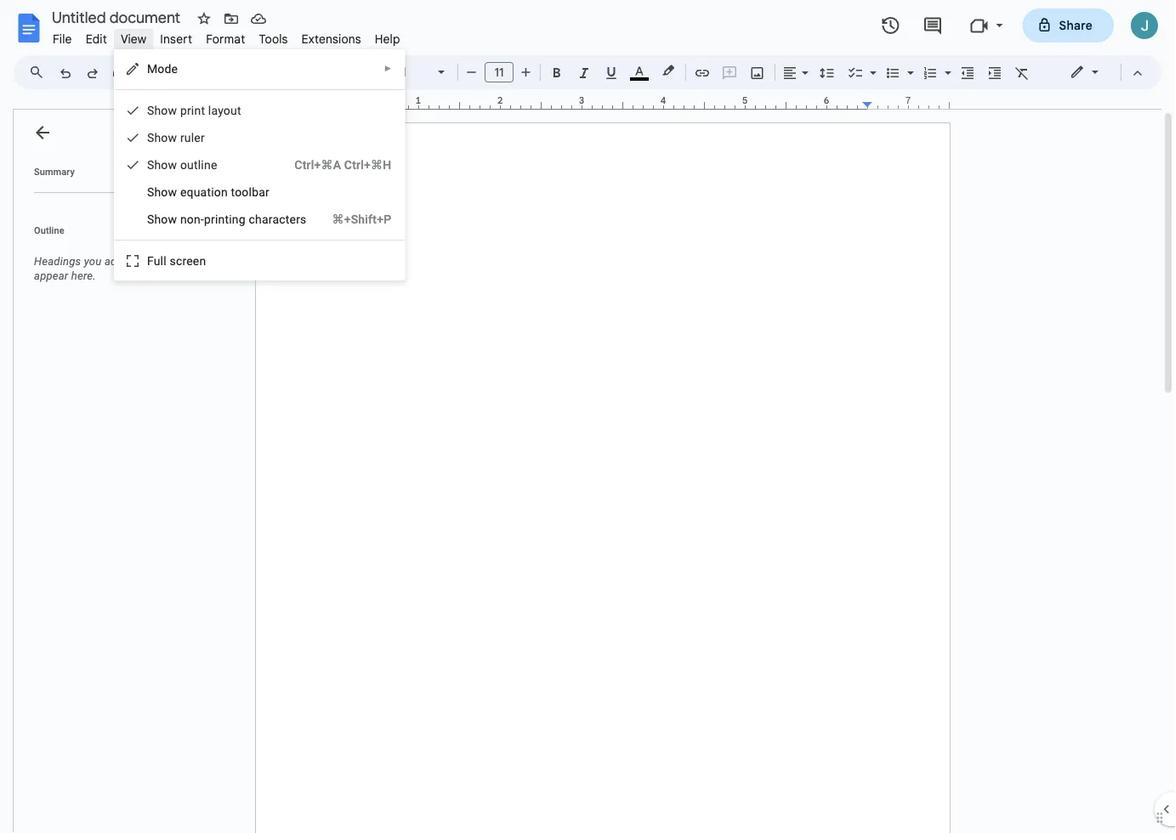 Task type: vqa. For each thing, say whether or not it's contained in the screenshot.
Simple Dark's Simple
no



Task type: locate. For each thing, give the bounding box(es) containing it.
u
[[154, 254, 160, 268]]

s how non-printing characters
[[147, 212, 307, 226]]

1 vertical spatial e
[[180, 185, 187, 199]]

show p rint layout
[[147, 103, 241, 117]]

menu bar
[[46, 22, 407, 50]]

edit menu item
[[79, 29, 114, 49]]

printing
[[204, 212, 246, 226]]

share
[[1060, 18, 1093, 33]]

show for show outli n e
[[147, 158, 177, 172]]

e
[[211, 158, 217, 172], [180, 185, 187, 199]]

layout
[[208, 103, 241, 117]]

e down show outli n e
[[180, 185, 187, 199]]

4 show from the top
[[147, 185, 177, 199]]

2 show from the top
[[147, 131, 177, 145]]

menu bar banner
[[0, 0, 1176, 834]]

edit
[[86, 31, 107, 46]]

non-
[[180, 212, 204, 226]]

Star checkbox
[[192, 7, 216, 31]]

⌘+shift+p
[[332, 212, 392, 226]]

show for show e quation toolbar
[[147, 185, 177, 199]]

right margin image
[[864, 96, 950, 109]]

menu bar inside menu bar banner
[[46, 22, 407, 50]]

menu bar containing file
[[46, 22, 407, 50]]

you
[[84, 255, 102, 268]]

application
[[0, 0, 1176, 834]]

Menus field
[[21, 60, 59, 84]]

view
[[121, 31, 147, 46]]

f u ll screen
[[147, 254, 206, 268]]

summary
[[34, 166, 75, 177]]

show left p
[[147, 103, 177, 117]]

menu inside application
[[114, 49, 405, 281]]

tools
[[259, 31, 288, 46]]

share button
[[1023, 9, 1115, 43]]

the
[[139, 255, 155, 268]]

line & paragraph spacing image
[[818, 60, 838, 84]]

ll
[[160, 254, 167, 268]]

insert menu item
[[153, 29, 199, 49]]

toolbar
[[231, 185, 270, 199]]

insert image image
[[748, 60, 768, 84]]

add
[[105, 255, 123, 268]]

headings
[[34, 255, 81, 268]]

show left outli
[[147, 158, 177, 172]]

3 show from the top
[[147, 158, 177, 172]]

1 show from the top
[[147, 103, 177, 117]]

headings you add to the document will appear here.
[[34, 255, 227, 282]]

menu containing m
[[114, 49, 405, 281]]

show
[[147, 103, 177, 117], [147, 131, 177, 145], [147, 158, 177, 172], [147, 185, 177, 199]]

menu
[[114, 49, 405, 281]]

0 vertical spatial e
[[211, 158, 217, 172]]

will
[[210, 255, 227, 268]]

characters
[[249, 212, 307, 226]]

e right outli
[[211, 158, 217, 172]]

rint
[[187, 103, 205, 117]]

Font size text field
[[486, 62, 513, 83]]

application containing share
[[0, 0, 1176, 834]]

show left r
[[147, 131, 177, 145]]

show up "how"
[[147, 185, 177, 199]]

Rename text field
[[46, 7, 191, 27]]

arial option
[[381, 60, 428, 84]]



Task type: describe. For each thing, give the bounding box(es) containing it.
outline
[[34, 225, 64, 236]]

extensions
[[302, 31, 361, 46]]

main toolbar
[[50, 0, 1036, 660]]

show print layout p element
[[147, 103, 247, 117]]

mode and view toolbar
[[1058, 55, 1152, 89]]

mode m element
[[147, 62, 183, 76]]

summary heading
[[34, 165, 75, 179]]

p
[[180, 103, 187, 117]]

⌘+shift+p element
[[312, 211, 392, 228]]

ctrl+⌘h
[[344, 158, 392, 172]]

ode
[[158, 62, 178, 76]]

m
[[147, 62, 158, 76]]

highlight color image
[[659, 60, 678, 81]]

document outline element
[[14, 110, 245, 834]]

outli
[[180, 158, 204, 172]]

arial
[[381, 65, 407, 80]]

show r uler
[[147, 131, 205, 145]]

ctrl+⌘a
[[295, 158, 341, 172]]

show outli n e
[[147, 158, 217, 172]]

show e quation toolbar
[[147, 185, 270, 199]]

show for show p rint layout
[[147, 103, 177, 117]]

to
[[126, 255, 136, 268]]

extensions menu item
[[295, 29, 368, 49]]

screen
[[170, 254, 206, 268]]

show non-printing characters s element
[[147, 212, 312, 226]]

view menu item
[[114, 29, 153, 49]]

tools menu item
[[252, 29, 295, 49]]

full screen u element
[[147, 254, 211, 268]]

show outline n element
[[147, 158, 223, 172]]

help
[[375, 31, 400, 46]]

file menu item
[[46, 29, 79, 49]]

n
[[204, 158, 211, 172]]

how
[[154, 212, 177, 226]]

0 horizontal spatial e
[[180, 185, 187, 199]]

show equation toolbar e element
[[147, 185, 275, 199]]

help menu item
[[368, 29, 407, 49]]

here.
[[71, 270, 96, 282]]

Font size field
[[485, 62, 521, 83]]

format
[[206, 31, 245, 46]]

insert
[[160, 31, 192, 46]]

uler
[[184, 131, 205, 145]]

file
[[53, 31, 72, 46]]

appear
[[34, 270, 68, 282]]

show for show r uler
[[147, 131, 177, 145]]

show ruler r element
[[147, 131, 210, 145]]

format menu item
[[199, 29, 252, 49]]

outline heading
[[14, 224, 245, 248]]

align & indent image
[[781, 60, 801, 84]]

text color image
[[630, 60, 649, 81]]

m ode
[[147, 62, 178, 76]]

r
[[180, 131, 184, 145]]

ctrl+⌘a ctrl+⌘h element
[[274, 157, 392, 174]]

ctrl+⌘a ctrl+⌘h
[[295, 158, 392, 172]]

1 horizontal spatial e
[[211, 158, 217, 172]]

s
[[147, 212, 154, 226]]

quation
[[187, 185, 228, 199]]

document
[[158, 255, 208, 268]]

f
[[147, 254, 154, 268]]

►
[[384, 64, 392, 74]]



